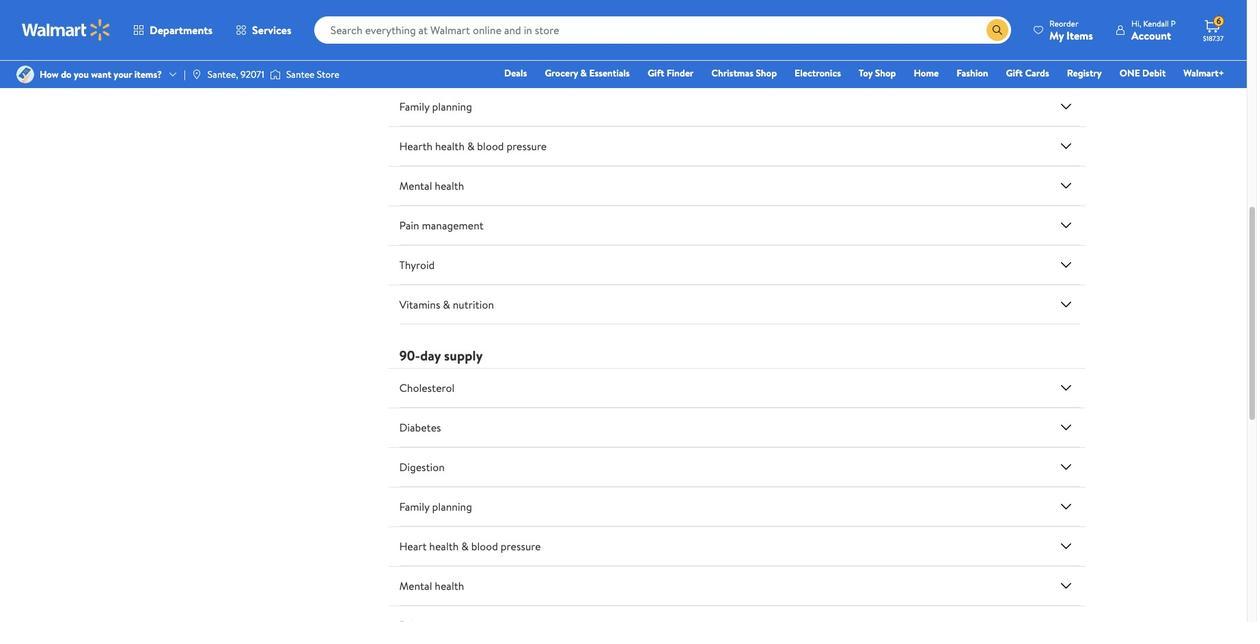 Task type: vqa. For each thing, say whether or not it's contained in the screenshot.
the bottom FAMILY PLANNING
yes



Task type: describe. For each thing, give the bounding box(es) containing it.
pain management image
[[1058, 218, 1075, 234]]

cap
[[972, 29, 993, 44]]

tablets, right the (90 on the left
[[579, 29, 614, 44]]

(30 right 40mg
[[525, 44, 541, 59]]

do
[[61, 68, 72, 81]]

hearth health & blood pressure
[[399, 139, 547, 154]]

essentials
[[589, 66, 630, 80]]

items
[[1067, 28, 1093, 43]]

toy shop link
[[853, 66, 902, 81]]

metoclopramide
[[399, 29, 499, 44]]

walmart image
[[22, 19, 111, 41]]

registry
[[1067, 66, 1102, 80]]

santee, 92071
[[208, 68, 264, 81]]

deals link
[[498, 66, 533, 81]]

1 horizontal spatial $15),
[[1052, 29, 1073, 44]]

metoclopramide 5mg, 10mg (90 tablets, $4), meclizine 12.5mg, 25mg tab (30 tablets, $9), omeprazole 20mg cap (30 tablets, $15), omeprazole dr 40mg (30 tablets, $15), promethazine 12.5mg, 25mg (30 tablets, $15)
[[399, 29, 1073, 59]]

|
[[184, 68, 186, 81]]

shop for christmas shop
[[756, 66, 777, 80]]

walmart+ link
[[1178, 66, 1231, 81]]

health for mental health icon
[[435, 179, 464, 194]]

items?
[[134, 68, 162, 81]]

cholesterol image
[[1058, 380, 1075, 397]]

home
[[914, 66, 939, 80]]

finder
[[667, 66, 694, 80]]

grocery & essentials
[[545, 66, 630, 80]]

mental health image
[[1058, 178, 1075, 194]]

90-day supply
[[399, 347, 483, 365]]

promethazine
[[605, 44, 688, 59]]

pain management
[[399, 218, 484, 233]]

cards
[[1025, 66, 1049, 80]]

$9),
[[845, 29, 862, 44]]

mental health for mental health image
[[399, 579, 464, 594]]

tab
[[767, 29, 786, 44]]

management
[[422, 218, 484, 233]]

6 $187.37
[[1203, 15, 1224, 43]]

90-
[[399, 347, 420, 365]]

debit
[[1143, 66, 1166, 80]]

day
[[420, 347, 441, 365]]

electronics
[[795, 66, 841, 80]]

25mg up christmas shop link
[[730, 44, 760, 59]]

gift finder link
[[642, 66, 700, 81]]

want
[[91, 68, 111, 81]]

gift for gift cards
[[1006, 66, 1023, 80]]

departments
[[150, 23, 213, 38]]

christmas shop link
[[705, 66, 783, 81]]

home link
[[908, 66, 945, 81]]

2 family planning from the top
[[399, 500, 472, 515]]

blood for hearth health & blood pressure
[[477, 139, 504, 154]]

hi,
[[1132, 17, 1142, 29]]

diabetes image
[[1058, 420, 1075, 436]]

cholesterol
[[399, 381, 455, 396]]

toy
[[859, 66, 873, 80]]

santee
[[286, 68, 315, 81]]

blood for heart health & blood pressure
[[471, 539, 498, 554]]

5mg,
[[501, 29, 527, 44]]

gift for gift finder
[[648, 66, 664, 80]]

$187.37
[[1203, 33, 1224, 43]]

1 family planning image from the top
[[1058, 99, 1075, 115]]

40mg
[[492, 44, 522, 59]]

1 family planning from the top
[[399, 99, 472, 114]]

6
[[1217, 15, 1221, 27]]

grocery
[[545, 66, 578, 80]]

you
[[74, 68, 89, 81]]

registry link
[[1061, 66, 1108, 81]]

1 horizontal spatial omeprazole
[[865, 29, 937, 44]]

gift finder
[[648, 66, 694, 80]]

walmart+
[[1184, 66, 1225, 80]]

mental health image
[[1058, 578, 1075, 595]]

hi, kendall p account
[[1132, 17, 1176, 43]]

(30 up christmas shop
[[762, 44, 778, 59]]

heart health & blood pressure
[[399, 539, 541, 554]]

$15)
[[818, 44, 837, 59]]

family for 2nd family planning image from the top
[[399, 500, 430, 515]]

tablets, left my on the right top
[[1015, 29, 1049, 44]]

& right "hearth"
[[467, 139, 475, 154]]

shop for toy shop
[[875, 66, 896, 80]]

vitamins & nutrition
[[399, 297, 494, 313]]

tablets, left $9),
[[807, 29, 842, 44]]

1 planning from the top
[[432, 99, 472, 114]]

diabetes
[[399, 420, 441, 436]]

santee store
[[286, 68, 339, 81]]



Task type: locate. For each thing, give the bounding box(es) containing it.
1 vertical spatial family planning image
[[1058, 499, 1075, 515]]

0 horizontal spatial omeprazole
[[399, 44, 471, 59]]

family
[[399, 99, 430, 114], [399, 500, 430, 515]]

1 shop from the left
[[756, 66, 777, 80]]

0 vertical spatial family planning
[[399, 99, 472, 114]]

0 vertical spatial blood
[[477, 139, 504, 154]]

0 vertical spatial family planning image
[[1058, 99, 1075, 115]]

family planning
[[399, 99, 472, 114], [399, 500, 472, 515]]

gift cards
[[1006, 66, 1049, 80]]

1 gift from the left
[[648, 66, 664, 80]]

0 horizontal spatial $15),
[[581, 44, 602, 59]]

2 family from the top
[[399, 500, 430, 515]]

mental down heart
[[399, 579, 432, 594]]

$4),
[[617, 29, 635, 44]]

(30
[[789, 29, 805, 44], [996, 29, 1012, 44], [525, 44, 541, 59], [762, 44, 778, 59]]

p
[[1171, 17, 1176, 29]]

health down 'heart health & blood pressure'
[[435, 579, 464, 594]]

mental for mental health image
[[399, 579, 432, 594]]

mental for mental health icon
[[399, 179, 432, 194]]

& right grocery
[[581, 66, 587, 80]]

1 horizontal spatial gift
[[1006, 66, 1023, 80]]

 image left how
[[16, 66, 34, 83]]

toy shop
[[859, 66, 896, 80]]

mental health for mental health icon
[[399, 179, 464, 194]]

shop right toy at top right
[[875, 66, 896, 80]]

health
[[435, 139, 465, 154], [435, 179, 464, 194], [429, 539, 459, 554], [435, 579, 464, 594]]

$15), up registry
[[1052, 29, 1073, 44]]

2 family planning image from the top
[[1058, 499, 1075, 515]]

0 horizontal spatial gift
[[648, 66, 664, 80]]

search icon image
[[992, 25, 1003, 36]]

tablets, left the $15)
[[781, 44, 816, 59]]

2 planning from the top
[[432, 500, 472, 515]]

one debit link
[[1114, 66, 1172, 81]]

0 vertical spatial mental health
[[399, 179, 464, 194]]

planning
[[432, 99, 472, 114], [432, 500, 472, 515]]

shop
[[756, 66, 777, 80], [875, 66, 896, 80]]

1 horizontal spatial shop
[[875, 66, 896, 80]]

mental
[[399, 179, 432, 194], [399, 579, 432, 594]]

12.5mg,
[[695, 29, 733, 44], [690, 44, 728, 59]]

$15), up the "grocery & essentials" link
[[581, 44, 602, 59]]

(30 right tab
[[789, 29, 805, 44]]

family planning image down registry link
[[1058, 99, 1075, 115]]

tablets,
[[579, 29, 614, 44], [807, 29, 842, 44], [1015, 29, 1049, 44], [544, 44, 579, 59], [781, 44, 816, 59]]

$15),
[[1052, 29, 1073, 44], [581, 44, 602, 59]]

my
[[1050, 28, 1064, 43]]

& right heart
[[461, 539, 469, 554]]

(90
[[560, 29, 577, 44]]

92071
[[241, 68, 264, 81]]

2 shop from the left
[[875, 66, 896, 80]]

nutrition
[[453, 297, 494, 313]]

gift cards link
[[1000, 66, 1056, 81]]

 image for how do you want your items?
[[16, 66, 34, 83]]

Search search field
[[314, 16, 1011, 44]]

christmas shop
[[712, 66, 777, 80]]

1 vertical spatial pressure
[[501, 539, 541, 554]]

0 horizontal spatial shop
[[756, 66, 777, 80]]

vitamins & nutrition image
[[1058, 297, 1075, 313]]

digestion image
[[1058, 459, 1075, 476]]

1 family from the top
[[399, 99, 430, 114]]

reorder my items
[[1050, 17, 1093, 43]]

mental down "hearth"
[[399, 179, 432, 194]]

mental health down heart
[[399, 579, 464, 594]]

2 gift from the left
[[1006, 66, 1023, 80]]

Walmart Site-Wide search field
[[314, 16, 1011, 44]]

thyroid
[[399, 258, 435, 273]]

health right heart
[[429, 539, 459, 554]]

family for 1st family planning image
[[399, 99, 430, 114]]

heart
[[399, 539, 427, 554]]

omeprazole left dr
[[399, 44, 471, 59]]

tablets, up grocery
[[544, 44, 579, 59]]

pressure for heart health & blood pressure
[[501, 539, 541, 554]]

25mg left tab
[[735, 29, 764, 44]]

omeprazole up toy shop
[[865, 29, 937, 44]]

2 mental health from the top
[[399, 579, 464, 594]]

meclizine
[[637, 29, 692, 44]]

planning up 'heart health & blood pressure'
[[432, 500, 472, 515]]

1 vertical spatial blood
[[471, 539, 498, 554]]

departments button
[[122, 14, 224, 46]]

 image right 92071
[[270, 68, 281, 81]]

gift
[[648, 66, 664, 80], [1006, 66, 1023, 80]]

2 mental from the top
[[399, 579, 432, 594]]

family planning image down digestion image
[[1058, 499, 1075, 515]]

grocery & essentials link
[[539, 66, 636, 81]]

health for mental health image
[[435, 579, 464, 594]]

family up "hearth"
[[399, 99, 430, 114]]

0 horizontal spatial  image
[[16, 66, 34, 83]]

family up heart
[[399, 500, 430, 515]]

&
[[581, 66, 587, 80], [467, 139, 475, 154], [443, 297, 450, 313], [461, 539, 469, 554]]

hearth health & blood pressure image
[[1058, 138, 1075, 155]]

0 vertical spatial planning
[[432, 99, 472, 114]]

account
[[1132, 28, 1171, 43]]

store
[[317, 68, 339, 81]]

thyroid image
[[1058, 257, 1075, 274]]

family planning up "hearth"
[[399, 99, 472, 114]]

santee,
[[208, 68, 238, 81]]

fashion link
[[951, 66, 995, 81]]

 image
[[191, 69, 202, 80]]

25mg
[[735, 29, 764, 44], [730, 44, 760, 59]]

dr
[[474, 44, 489, 59]]

vitamins
[[399, 297, 440, 313]]

planning up hearth health & blood pressure
[[432, 99, 472, 114]]

how
[[40, 68, 59, 81]]

health right "hearth"
[[435, 139, 465, 154]]

 image
[[16, 66, 34, 83], [270, 68, 281, 81]]

1 mental from the top
[[399, 179, 432, 194]]

health for heart health & blood pressure image
[[429, 539, 459, 554]]

family planning down digestion
[[399, 500, 472, 515]]

0 vertical spatial pressure
[[507, 139, 547, 154]]

electronics link
[[789, 66, 847, 81]]

1 vertical spatial family
[[399, 500, 430, 515]]

pressure for hearth health & blood pressure
[[507, 139, 547, 154]]

deals
[[504, 66, 527, 80]]

shop right christmas
[[756, 66, 777, 80]]

health for hearth health & blood pressure image
[[435, 139, 465, 154]]

fashion
[[957, 66, 989, 80]]

1 mental health from the top
[[399, 179, 464, 194]]

one
[[1120, 66, 1140, 80]]

supply
[[444, 347, 483, 365]]

mental health up pain management
[[399, 179, 464, 194]]

how do you want your items?
[[40, 68, 162, 81]]

10mg
[[530, 29, 558, 44]]

health up management
[[435, 179, 464, 194]]

services
[[252, 23, 292, 38]]

1 horizontal spatial  image
[[270, 68, 281, 81]]

kendall
[[1144, 17, 1169, 29]]

0 vertical spatial mental
[[399, 179, 432, 194]]

one debit
[[1120, 66, 1166, 80]]

family planning image
[[1058, 99, 1075, 115], [1058, 499, 1075, 515]]

& right vitamins at the left of the page
[[443, 297, 450, 313]]

christmas
[[712, 66, 754, 80]]

0 vertical spatial family
[[399, 99, 430, 114]]

hearth
[[399, 139, 433, 154]]

reorder
[[1050, 17, 1079, 29]]

your
[[114, 68, 132, 81]]

gift down promethazine on the top of page
[[648, 66, 664, 80]]

 image for santee store
[[270, 68, 281, 81]]

gift left cards
[[1006, 66, 1023, 80]]

20mg
[[939, 29, 969, 44]]

digestion
[[399, 460, 445, 475]]

1 vertical spatial mental health
[[399, 579, 464, 594]]

1 vertical spatial family planning
[[399, 500, 472, 515]]

1 vertical spatial mental
[[399, 579, 432, 594]]

blood
[[477, 139, 504, 154], [471, 539, 498, 554]]

(30 right cap
[[996, 29, 1012, 44]]

pressure
[[507, 139, 547, 154], [501, 539, 541, 554]]

services button
[[224, 14, 303, 46]]

heart health & blood pressure image
[[1058, 539, 1075, 555]]

pain
[[399, 218, 419, 233]]

1 vertical spatial planning
[[432, 500, 472, 515]]



